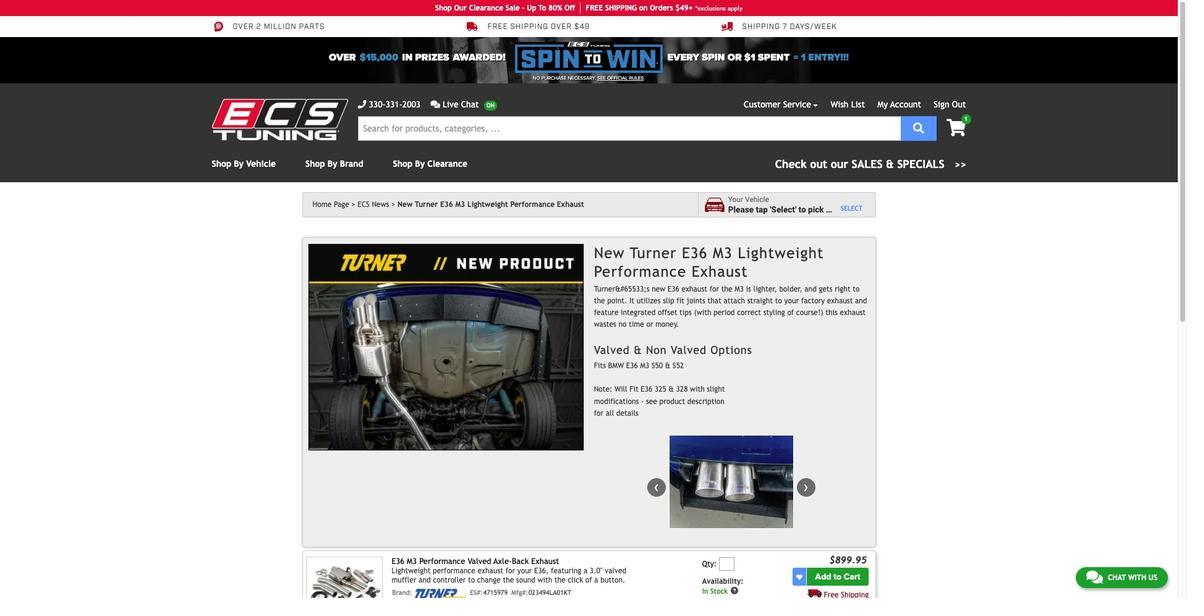 Task type: locate. For each thing, give the bounding box(es) containing it.
e36 up the joints
[[682, 244, 708, 261]]

e36 up muffler
[[392, 557, 404, 566]]

your
[[728, 195, 743, 204]]

1 by from the left
[[234, 159, 244, 169]]

0 vertical spatial over
[[233, 22, 254, 32]]

2 horizontal spatial for
[[710, 285, 719, 294]]

click
[[568, 576, 583, 585]]

shop
[[435, 4, 452, 12], [212, 159, 231, 169], [305, 159, 325, 169], [393, 159, 412, 169]]

turner for new turner e36 m3 lightweight performance exhaust
[[415, 200, 438, 209]]

comments image for live
[[430, 100, 440, 109]]

1 vertical spatial or
[[646, 320, 653, 329]]

attach
[[724, 297, 745, 305]]

m3 left is at the top of the page
[[735, 285, 744, 294]]

0 vertical spatial performance
[[510, 200, 555, 209]]

to right add
[[834, 572, 841, 583]]

e36 m3 performance valved axle-back exhaust link
[[392, 557, 559, 566]]

to
[[798, 204, 806, 214], [853, 285, 860, 294], [775, 297, 782, 305], [834, 572, 841, 583], [468, 576, 475, 585]]

0 horizontal spatial your
[[517, 567, 532, 576]]

m3 for new turner e36 m3 lightweight performance exhaust turner&#65533;s new e36 exhaust for the m3 is lighter, bolder, and gets right to the point. it utilizes slip fit joints that attach straight to your factory exhaust and feature integrated offset tips (with period correct styling of course!) this exhaust wastes no time or money.
[[713, 244, 733, 261]]

0 horizontal spatial with
[[538, 576, 552, 585]]

0 horizontal spatial by
[[234, 159, 244, 169]]

to inside e36 m3 performance valved axle-back exhaust lightweight performance exhaust for your e36, featuring a 3.0" valved muffler and controller to change the sound with the click of a button.
[[468, 576, 475, 585]]

by
[[234, 159, 244, 169], [328, 159, 337, 169], [415, 159, 425, 169]]

to
[[538, 4, 546, 12]]

1 vertical spatial vehicle
[[745, 195, 769, 204]]

0 vertical spatial for
[[710, 285, 719, 294]]

performance
[[433, 567, 475, 576]]

4715979
[[483, 589, 508, 597]]

0 vertical spatial 1
[[801, 51, 806, 64]]

clearance inside shop our clearance sale - up to 80% off link
[[469, 4, 503, 12]]

2 horizontal spatial a
[[826, 204, 830, 214]]

news
[[372, 200, 389, 209]]

valved up s52
[[671, 343, 707, 356]]

1 horizontal spatial and
[[805, 285, 817, 294]]

a left 3.0"
[[584, 567, 587, 576]]

for left all
[[594, 409, 604, 418]]

m3 inside e36 m3 performance valved axle-back exhaust lightweight performance exhaust for your e36, featuring a 3.0" valved muffler and controller to change the sound with the click of a button.
[[407, 557, 417, 566]]

1 horizontal spatial comments image
[[1086, 570, 1103, 585]]

lightweight for new turner e36 m3 lightweight performance exhaust
[[467, 200, 508, 209]]

e36 right bmw
[[626, 362, 638, 370]]

0 vertical spatial new
[[398, 200, 413, 209]]

with inside note: will fit e36 325 & 328 with slight modifications - see product description for all details
[[690, 385, 705, 394]]

comments image
[[430, 100, 440, 109], [1086, 570, 1103, 585]]

1 horizontal spatial clearance
[[469, 4, 503, 12]]

1 vertical spatial comments image
[[1086, 570, 1103, 585]]

2 by from the left
[[328, 159, 337, 169]]

performance for new turner e36 m3 lightweight performance exhaust turner&#65533;s new e36 exhaust for the m3 is lighter, bolder, and gets right to the point. it utilizes slip fit joints that attach straight to your factory exhaust and feature integrated offset tips (with period correct styling of course!) this exhaust wastes no time or money.
[[594, 263, 686, 280]]

free
[[586, 4, 603, 12]]

shop by clearance
[[393, 159, 467, 169]]

0 horizontal spatial -
[[522, 4, 525, 12]]

sales & specials
[[852, 158, 945, 171]]

exhaust right this
[[840, 309, 866, 317]]

e36 right fit
[[641, 385, 652, 394]]

1 horizontal spatial chat
[[1108, 574, 1126, 582]]

1 down out
[[964, 116, 968, 122]]

1 horizontal spatial turner
[[630, 244, 677, 261]]

m3
[[455, 200, 465, 209], [713, 244, 733, 261], [735, 285, 744, 294], [640, 362, 649, 370], [407, 557, 417, 566]]

1 horizontal spatial valved
[[594, 343, 630, 356]]

2 horizontal spatial and
[[855, 297, 867, 305]]

0 horizontal spatial vehicle
[[246, 159, 276, 169]]

- left see
[[641, 397, 644, 406]]

a right pick
[[826, 204, 830, 214]]

new turner e36 m3 lightweight performance exhaust turner&#65533;s new e36 exhaust for the m3 is lighter, bolder, and gets right to the point. it utilizes slip fit joints that attach straight to your factory exhaust and feature integrated offset tips (with period correct styling of course!) this exhaust wastes no time or money.
[[594, 244, 867, 329]]

exhaust
[[557, 200, 584, 209], [692, 263, 748, 280], [531, 557, 559, 566]]

1 horizontal spatial or
[[727, 51, 742, 64]]

2 vertical spatial exhaust
[[531, 557, 559, 566]]

performance inside "new turner e36 m3 lightweight performance exhaust turner&#65533;s new e36 exhaust for the m3 is lighter, bolder, and gets right to the point. it utilizes slip fit joints that attach straight to your factory exhaust and feature integrated offset tips (with period correct styling of course!) this exhaust wastes no time or money."
[[594, 263, 686, 280]]

m3 down the please
[[713, 244, 733, 261]]

2 horizontal spatial performance
[[594, 263, 686, 280]]

new up the turner&#65533;s
[[594, 244, 625, 261]]

& inside note: will fit e36 325 & 328 with slight modifications - see product description for all details
[[669, 385, 674, 394]]

2 vertical spatial performance
[[419, 557, 465, 566]]

2 horizontal spatial valved
[[671, 343, 707, 356]]

for inside note: will fit e36 325 & 328 with slight modifications - see product description for all details
[[594, 409, 604, 418]]

0 horizontal spatial valved
[[468, 557, 491, 566]]

options
[[710, 343, 752, 356]]

e36 inside note: will fit e36 325 & 328 with slight modifications - see product description for all details
[[641, 385, 652, 394]]

1 vertical spatial turner
[[630, 244, 677, 261]]

1 horizontal spatial -
[[641, 397, 644, 406]]

sound
[[516, 576, 535, 585]]

1 vertical spatial performance
[[594, 263, 686, 280]]

integrated
[[621, 309, 656, 317]]

0 horizontal spatial performance
[[419, 557, 465, 566]]

valved up the change
[[468, 557, 491, 566]]

clearance up free
[[469, 4, 503, 12]]

.
[[644, 75, 645, 81]]

free shipping over $49
[[487, 22, 590, 32]]

valved inside e36 m3 performance valved axle-back exhaust lightweight performance exhaust for your e36, featuring a 3.0" valved muffler and controller to change the sound with the click of a button.
[[468, 557, 491, 566]]

question sign image
[[730, 587, 739, 596]]

1 horizontal spatial 1
[[964, 116, 968, 122]]

of inside "new turner e36 m3 lightweight performance exhaust turner&#65533;s new e36 exhaust for the m3 is lighter, bolder, and gets right to the point. it utilizes slip fit joints that attach straight to your factory exhaust and feature integrated offset tips (with period correct styling of course!) this exhaust wastes no time or money."
[[787, 309, 794, 317]]

1 vertical spatial new
[[594, 244, 625, 261]]

valved
[[605, 567, 626, 576]]

chat right live
[[461, 100, 479, 109]]

valved for valved & non valved options
[[671, 343, 707, 356]]

wish
[[831, 100, 849, 109]]

for inside e36 m3 performance valved axle-back exhaust lightweight performance exhaust for your e36, featuring a 3.0" valved muffler and controller to change the sound with the click of a button.
[[506, 567, 515, 576]]

2 vertical spatial lightweight
[[392, 567, 431, 576]]

comments image left chat with us
[[1086, 570, 1103, 585]]

and up 'turner motorsport - corporate logo'
[[419, 576, 431, 585]]

by down 2003 on the left top of page
[[415, 159, 425, 169]]

ecs tuning 'spin to win' contest logo image
[[515, 42, 663, 73]]

shipping
[[742, 22, 780, 32]]

change
[[477, 576, 501, 585]]

a inside the your vehicle please tap 'select' to pick a vehicle
[[826, 204, 830, 214]]

328
[[676, 385, 688, 394]]

0 horizontal spatial turner
[[415, 200, 438, 209]]

styling
[[763, 309, 785, 317]]

purchase
[[541, 75, 567, 81]]

None text field
[[719, 558, 734, 571]]

&
[[886, 158, 894, 171], [634, 343, 642, 356], [665, 362, 670, 370], [669, 385, 674, 394]]

1 horizontal spatial with
[[690, 385, 705, 394]]

home page
[[313, 200, 349, 209]]

lightweight inside "new turner e36 m3 lightweight performance exhaust turner&#65533;s new e36 exhaust for the m3 is lighter, bolder, and gets right to the point. it utilizes slip fit joints that attach straight to your factory exhaust and feature integrated offset tips (with period correct styling of course!) this exhaust wastes no time or money."
[[738, 244, 824, 261]]

0 horizontal spatial clearance
[[427, 159, 467, 169]]

clearance down live
[[427, 159, 467, 169]]

over for over 2 million parts
[[233, 22, 254, 32]]

for down axle-
[[506, 567, 515, 576]]

customer service
[[744, 100, 811, 109]]

will
[[615, 385, 627, 394]]

e36 m3 performance valved axle-back exhaust lightweight performance exhaust for your e36, featuring a 3.0" valved muffler and controller to change the sound with the click of a button.
[[392, 557, 626, 585]]

the up mfg#:
[[503, 576, 514, 585]]

or left $1
[[727, 51, 742, 64]]

joints
[[687, 297, 705, 305]]

1 vertical spatial exhaust
[[692, 263, 748, 280]]

to up es#:
[[468, 576, 475, 585]]

0 horizontal spatial lightweight
[[392, 567, 431, 576]]

shop for shop by clearance
[[393, 159, 412, 169]]

of right styling
[[787, 309, 794, 317]]

1 vertical spatial chat
[[1108, 574, 1126, 582]]

with up description
[[690, 385, 705, 394]]

for inside "new turner e36 m3 lightweight performance exhaust turner&#65533;s new e36 exhaust for the m3 is lighter, bolder, and gets right to the point. it utilizes slip fit joints that attach straight to your factory exhaust and feature integrated offset tips (with period correct styling of course!) this exhaust wastes no time or money."
[[710, 285, 719, 294]]

for up the that
[[710, 285, 719, 294]]

page
[[334, 200, 349, 209]]

your up sound
[[517, 567, 532, 576]]

e36,
[[534, 567, 549, 576]]

1 vertical spatial 1
[[964, 116, 968, 122]]

s52
[[673, 362, 684, 370]]

0 vertical spatial lightweight
[[467, 200, 508, 209]]

turner for new turner e36 m3 lightweight performance exhaust turner&#65533;s new e36 exhaust for the m3 is lighter, bolder, and gets right to the point. it utilizes slip fit joints that attach straight to your factory exhaust and feature integrated offset tips (with period correct styling of course!) this exhaust wastes no time or money.
[[630, 244, 677, 261]]

comments image inside chat with us link
[[1086, 570, 1103, 585]]

new for new turner e36 m3 lightweight performance exhaust
[[398, 200, 413, 209]]

1 horizontal spatial a
[[594, 576, 598, 585]]

it
[[629, 297, 634, 305]]

turner up new
[[630, 244, 677, 261]]

see
[[597, 75, 606, 81]]

2 vertical spatial for
[[506, 567, 515, 576]]

valved up bmw
[[594, 343, 630, 356]]

the up feature
[[594, 297, 605, 305]]

0 horizontal spatial and
[[419, 576, 431, 585]]

shop for shop by vehicle
[[212, 159, 231, 169]]

›
[[804, 479, 809, 495]]

325
[[655, 385, 666, 394]]

to left pick
[[798, 204, 806, 214]]

comments image left live
[[430, 100, 440, 109]]

over $15,000 in prizes
[[329, 51, 449, 64]]

lightweight for new turner e36 m3 lightweight performance exhaust turner&#65533;s new e36 exhaust for the m3 is lighter, bolder, and gets right to the point. it utilizes slip fit joints that attach straight to your factory exhaust and feature integrated offset tips (with period correct styling of course!) this exhaust wastes no time or money.
[[738, 244, 824, 261]]

1 vertical spatial a
[[584, 567, 587, 576]]

shipping 7 days/week link
[[721, 21, 837, 32]]

availability:
[[702, 578, 744, 586]]

of down 3.0"
[[585, 576, 592, 585]]

your
[[784, 297, 799, 305], [517, 567, 532, 576]]

the up attach
[[721, 285, 732, 294]]

comments image inside live chat 'link'
[[430, 100, 440, 109]]

- inside note: will fit e36 325 & 328 with slight modifications - see product description for all details
[[641, 397, 644, 406]]

1 horizontal spatial by
[[328, 159, 337, 169]]

a down 3.0"
[[594, 576, 598, 585]]

0 vertical spatial of
[[787, 309, 794, 317]]

0 vertical spatial a
[[826, 204, 830, 214]]

with left us
[[1128, 574, 1146, 582]]

vehicle down ecs tuning image
[[246, 159, 276, 169]]

0 vertical spatial -
[[522, 4, 525, 12]]

to right right
[[853, 285, 860, 294]]

turner inside "new turner e36 m3 lightweight performance exhaust turner&#65533;s new e36 exhaust for the m3 is lighter, bolder, and gets right to the point. it utilizes slip fit joints that attach straight to your factory exhaust and feature integrated offset tips (with period correct styling of course!) this exhaust wastes no time or money."
[[630, 244, 677, 261]]

0 vertical spatial chat
[[461, 100, 479, 109]]

exhaust inside "new turner e36 m3 lightweight performance exhaust turner&#65533;s new e36 exhaust for the m3 is lighter, bolder, and gets right to the point. it utilizes slip fit joints that attach straight to your factory exhaust and feature integrated offset tips (with period correct styling of course!) this exhaust wastes no time or money."
[[692, 263, 748, 280]]

m3 down "shop by clearance"
[[455, 200, 465, 209]]

0 horizontal spatial for
[[506, 567, 515, 576]]

over 2 million parts link
[[212, 21, 325, 32]]

1 horizontal spatial for
[[594, 409, 604, 418]]

0 vertical spatial comments image
[[430, 100, 440, 109]]

over for over $15,000 in prizes
[[329, 51, 356, 64]]

1 horizontal spatial your
[[784, 297, 799, 305]]

2 vertical spatial a
[[594, 576, 598, 585]]

over left the 2
[[233, 22, 254, 32]]

turner
[[415, 200, 438, 209], [630, 244, 677, 261]]

and right factory
[[855, 297, 867, 305]]

m3 left s50
[[640, 362, 649, 370]]

1 horizontal spatial of
[[787, 309, 794, 317]]

exhaust up the change
[[478, 567, 503, 576]]

with down 'e36,'
[[538, 576, 552, 585]]

0 horizontal spatial over
[[233, 22, 254, 32]]

spent
[[758, 51, 790, 64]]

sign
[[934, 100, 949, 109]]

3 by from the left
[[415, 159, 425, 169]]

for
[[710, 285, 719, 294], [594, 409, 604, 418], [506, 567, 515, 576]]

shop our clearance sale - up to 80% off
[[435, 4, 575, 12]]

1 vertical spatial for
[[594, 409, 604, 418]]

1 vertical spatial -
[[641, 397, 644, 406]]

new inside "new turner e36 m3 lightweight performance exhaust turner&#65533;s new e36 exhaust for the m3 is lighter, bolder, and gets right to the point. it utilizes slip fit joints that attach straight to your factory exhaust and feature integrated offset tips (with period correct styling of course!) this exhaust wastes no time or money."
[[594, 244, 625, 261]]

0 vertical spatial your
[[784, 297, 799, 305]]

m3 up muffler
[[407, 557, 417, 566]]

1 right =
[[801, 51, 806, 64]]

chat
[[461, 100, 479, 109], [1108, 574, 1126, 582]]

7
[[783, 22, 787, 32]]

1 horizontal spatial new
[[594, 244, 625, 261]]

$1
[[744, 51, 755, 64]]

1 vertical spatial your
[[517, 567, 532, 576]]

1 vertical spatial lightweight
[[738, 244, 824, 261]]

new
[[652, 285, 665, 294]]

0 horizontal spatial chat
[[461, 100, 479, 109]]

0 vertical spatial vehicle
[[246, 159, 276, 169]]

clearance for by
[[427, 159, 467, 169]]

s50
[[652, 362, 663, 370]]

0 vertical spatial clearance
[[469, 4, 503, 12]]

‹ link
[[647, 479, 666, 497]]

0 vertical spatial or
[[727, 51, 742, 64]]

exhaust inside e36 m3 performance valved axle-back exhaust lightweight performance exhaust for your e36, featuring a 3.0" valved muffler and controller to change the sound with the click of a button.
[[478, 567, 503, 576]]

your down bolder,
[[784, 297, 799, 305]]

$49+
[[675, 4, 693, 12]]

of inside e36 m3 performance valved axle-back exhaust lightweight performance exhaust for your e36, featuring a 3.0" valved muffler and controller to change the sound with the click of a button.
[[585, 576, 592, 585]]

performance inside e36 m3 performance valved axle-back exhaust lightweight performance exhaust for your e36, featuring a 3.0" valved muffler and controller to change the sound with the click of a button.
[[419, 557, 465, 566]]

customer service button
[[744, 98, 818, 111]]

correct
[[737, 309, 761, 317]]

vehicle up tap
[[745, 195, 769, 204]]

chat left us
[[1108, 574, 1126, 582]]

up
[[527, 4, 536, 12]]

0 vertical spatial turner
[[415, 200, 438, 209]]

over left $15,000
[[329, 51, 356, 64]]

0 horizontal spatial new
[[398, 200, 413, 209]]

0 horizontal spatial comments image
[[430, 100, 440, 109]]

factory
[[801, 297, 825, 305]]

rules
[[629, 75, 644, 81]]

by left brand
[[328, 159, 337, 169]]

1 vertical spatial of
[[585, 576, 592, 585]]

shipping
[[510, 22, 548, 32]]

and up factory
[[805, 285, 817, 294]]

or
[[727, 51, 742, 64], [646, 320, 653, 329]]

0 horizontal spatial of
[[585, 576, 592, 585]]

tap
[[756, 204, 768, 214]]

note: will fit e36 325 & 328 with slight modifications - see product description for all details
[[594, 385, 725, 418]]

- left up
[[522, 4, 525, 12]]

free shipping over $49 link
[[466, 21, 590, 32]]

by down ecs tuning image
[[234, 159, 244, 169]]

1 horizontal spatial over
[[329, 51, 356, 64]]

2 vertical spatial and
[[419, 576, 431, 585]]

& left '328'
[[669, 385, 674, 394]]

list
[[851, 100, 865, 109]]

bmw
[[608, 362, 624, 370]]

your vehicle please tap 'select' to pick a vehicle
[[728, 195, 859, 214]]

exhaust inside e36 m3 performance valved axle-back exhaust lightweight performance exhaust for your e36, featuring a 3.0" valved muffler and controller to change the sound with the click of a button.
[[531, 557, 559, 566]]

off
[[564, 4, 575, 12]]

0 horizontal spatial or
[[646, 320, 653, 329]]

performance for new turner e36 m3 lightweight performance exhaust
[[510, 200, 555, 209]]

1 horizontal spatial vehicle
[[745, 195, 769, 204]]

1 horizontal spatial lightweight
[[467, 200, 508, 209]]

1 vertical spatial over
[[329, 51, 356, 64]]

new right news
[[398, 200, 413, 209]]

2 horizontal spatial lightweight
[[738, 244, 824, 261]]

ship
[[605, 4, 620, 12]]

2 horizontal spatial by
[[415, 159, 425, 169]]

1 horizontal spatial performance
[[510, 200, 555, 209]]

0 vertical spatial exhaust
[[557, 200, 584, 209]]

over
[[551, 22, 572, 32]]

product
[[659, 397, 685, 406]]

service
[[783, 100, 811, 109]]

new for new turner e36 m3 lightweight performance exhaust turner&#65533;s new e36 exhaust for the m3 is lighter, bolder, and gets right to the point. it utilizes slip fit joints that attach straight to your factory exhaust and feature integrated offset tips (with period correct styling of course!) this exhaust wastes no time or money.
[[594, 244, 625, 261]]

my
[[877, 100, 888, 109]]

or right time
[[646, 320, 653, 329]]

turner down "shop by clearance"
[[415, 200, 438, 209]]

is
[[746, 285, 751, 294]]

free shipping image
[[807, 589, 822, 598]]

1 vertical spatial clearance
[[427, 159, 467, 169]]

or inside "new turner e36 m3 lightweight performance exhaust turner&#65533;s new e36 exhaust for the m3 is lighter, bolder, and gets right to the point. it utilizes slip fit joints that attach straight to your factory exhaust and feature integrated offset tips (with period correct styling of course!) this exhaust wastes no time or money."
[[646, 320, 653, 329]]



Task type: describe. For each thing, give the bounding box(es) containing it.
million
[[264, 22, 297, 32]]

that
[[708, 297, 721, 305]]

331-
[[386, 100, 402, 109]]

chat inside 'link'
[[461, 100, 479, 109]]

e36 up slip on the right of the page
[[668, 285, 679, 294]]

0 horizontal spatial a
[[584, 567, 587, 576]]

330-331-2003 link
[[358, 98, 421, 111]]

& up fits bmw e36 m3 s50 & s52
[[634, 343, 642, 356]]

home
[[313, 200, 332, 209]]

my account
[[877, 100, 921, 109]]

pick
[[808, 204, 824, 214]]

wish list link
[[831, 100, 865, 109]]

details
[[616, 409, 639, 418]]

m3 for fits bmw e36 m3 s50 & s52
[[640, 362, 649, 370]]

fits
[[594, 362, 606, 370]]

Search text field
[[358, 116, 901, 141]]

e36 down "shop by clearance"
[[440, 200, 453, 209]]

on
[[639, 4, 648, 12]]

bolder,
[[779, 285, 802, 294]]

vehicle
[[833, 204, 859, 214]]

customer
[[744, 100, 781, 109]]

0 vertical spatial and
[[805, 285, 817, 294]]

valved & non valved options
[[594, 343, 752, 356]]

your inside "new turner e36 m3 lightweight performance exhaust turner&#65533;s new e36 exhaust for the m3 is lighter, bolder, and gets right to the point. it utilizes slip fit joints that attach straight to your factory exhaust and feature integrated offset tips (with period correct styling of course!) this exhaust wastes no time or money."
[[784, 297, 799, 305]]

ecs tuning image
[[212, 99, 348, 140]]

your inside e36 m3 performance valved axle-back exhaust lightweight performance exhaust for your e36, featuring a 3.0" valved muffler and controller to change the sound with the click of a button.
[[517, 567, 532, 576]]

no
[[619, 320, 627, 329]]

money.
[[655, 320, 679, 329]]

e36 inside e36 m3 performance valved axle-back exhaust lightweight performance exhaust for your e36, featuring a 3.0" valved muffler and controller to change the sound with the click of a button.
[[392, 557, 404, 566]]

sales & specials link
[[775, 156, 966, 172]]

by for clearance
[[415, 159, 425, 169]]

qty:
[[702, 560, 717, 569]]

exhaust down right
[[827, 297, 853, 305]]

es#4715979 - 023494la01kt - e36 m3 performance valved axle-back exhaust - lightweight performance exhaust for your e36, featuring a 3.0" valved muffler and controller to change the sound with the click of a button. - turner motorsport - bmw image
[[306, 557, 383, 598]]

spin
[[702, 51, 725, 64]]

shopping cart image
[[947, 119, 966, 137]]

note:
[[594, 385, 612, 394]]

with inside e36 m3 performance valved axle-back exhaust lightweight performance exhaust for your e36, featuring a 3.0" valved muffler and controller to change the sound with the click of a button.
[[538, 576, 552, 585]]

80%
[[548, 4, 562, 12]]

home page link
[[313, 200, 355, 209]]

& right sales at the top of page
[[886, 158, 894, 171]]

exhaust for new turner e36 m3 lightweight performance exhaust turner&#65533;s new e36 exhaust for the m3 is lighter, bolder, and gets right to the point. it utilizes slip fit joints that attach straight to your factory exhaust and feature integrated offset tips (with period correct styling of course!) this exhaust wastes no time or money.
[[692, 263, 748, 280]]

over 2 million parts
[[233, 22, 325, 32]]

$49
[[574, 22, 590, 32]]

every
[[667, 51, 699, 64]]

fit
[[630, 385, 638, 394]]

to inside add to cart button
[[834, 572, 841, 583]]

to inside the your vehicle please tap 'select' to pick a vehicle
[[798, 204, 806, 214]]

and inside e36 m3 performance valved axle-back exhaust lightweight performance exhaust for your e36, featuring a 3.0" valved muffler and controller to change the sound with the click of a button.
[[419, 576, 431, 585]]

sign out link
[[934, 100, 966, 109]]

my account link
[[877, 100, 921, 109]]

ecs news link
[[358, 200, 395, 209]]

exhaust for new turner e36 m3 lightweight performance exhaust
[[557, 200, 584, 209]]

add to wish list image
[[796, 574, 802, 581]]

the down featuring
[[554, 576, 566, 585]]

button.
[[600, 576, 625, 585]]

ecs
[[358, 200, 370, 209]]

brand:
[[392, 589, 412, 597]]

m3 for new turner e36 m3 lightweight performance exhaust
[[455, 200, 465, 209]]

shop for shop our clearance sale - up to 80% off
[[435, 4, 452, 12]]

exhaust for e36 m3 performance valved axle-back exhaust lightweight performance exhaust for your e36, featuring a 3.0" valved muffler and controller to change the sound with the click of a button.
[[531, 557, 559, 566]]

sign out
[[934, 100, 966, 109]]

wastes
[[594, 320, 616, 329]]

select link
[[841, 204, 862, 213]]

muffler
[[392, 576, 416, 585]]

account
[[890, 100, 921, 109]]

offset
[[658, 309, 677, 317]]

330-
[[369, 100, 386, 109]]

add to cart
[[815, 572, 860, 583]]

by for brand
[[328, 159, 337, 169]]

fits bmw e36 m3 s50 & s52
[[594, 362, 684, 370]]

chat with us
[[1108, 574, 1157, 582]]

lightweight inside e36 m3 performance valved axle-back exhaust lightweight performance exhaust for your e36, featuring a 3.0" valved muffler and controller to change the sound with the click of a button.
[[392, 567, 431, 576]]

brand
[[340, 159, 363, 169]]

free
[[487, 22, 508, 32]]

1 link
[[937, 114, 971, 138]]

turner&#65533;s
[[594, 285, 650, 294]]

apply
[[728, 5, 743, 11]]

turner motorsport - corporate logo image
[[414, 589, 466, 598]]

& right s50
[[665, 362, 670, 370]]

us
[[1149, 574, 1157, 582]]

course!)
[[796, 309, 823, 317]]

1 vertical spatial and
[[855, 297, 867, 305]]

'select'
[[770, 204, 796, 214]]

sales
[[852, 158, 883, 171]]

0 horizontal spatial 1
[[801, 51, 806, 64]]

our
[[454, 4, 467, 12]]

official
[[607, 75, 628, 81]]

live chat link
[[430, 98, 497, 111]]

out
[[952, 100, 966, 109]]

back
[[512, 557, 529, 566]]

all
[[606, 409, 614, 418]]

every spin or $1 spent = 1 entry!!!
[[667, 51, 849, 64]]

by for vehicle
[[234, 159, 244, 169]]

exhaust up the joints
[[682, 285, 707, 294]]

search image
[[913, 122, 924, 133]]

2 horizontal spatial with
[[1128, 574, 1146, 582]]

phone image
[[358, 100, 366, 109]]

no purchase necessary. see official rules .
[[533, 75, 645, 81]]

add
[[815, 572, 831, 583]]

shop by vehicle link
[[212, 159, 276, 169]]

comments image for chat
[[1086, 570, 1103, 585]]

controller
[[433, 576, 466, 585]]

utilizes
[[637, 297, 661, 305]]

$15,000
[[360, 51, 398, 64]]

parts
[[299, 22, 325, 32]]

to up styling
[[775, 297, 782, 305]]

free ship ping on orders $49+ *exclusions apply
[[586, 4, 743, 12]]

clearance for our
[[469, 4, 503, 12]]

cart
[[844, 572, 860, 583]]

see official rules link
[[597, 75, 644, 82]]

live chat
[[443, 100, 479, 109]]

valved for e36 m3 performance valved axle-back exhaust lightweight performance exhaust for your e36, featuring a 3.0" valved muffler and controller to change the sound with the click of a button.
[[468, 557, 491, 566]]

shop for shop by brand
[[305, 159, 325, 169]]

wish list
[[831, 100, 865, 109]]

select
[[841, 204, 862, 212]]

shipping 7 days/week
[[742, 22, 837, 32]]

shop by brand link
[[305, 159, 363, 169]]

vehicle inside the your vehicle please tap 'select' to pick a vehicle
[[745, 195, 769, 204]]



Task type: vqa. For each thing, say whether or not it's contained in the screenshot.
Mercedes Benz banner image
no



